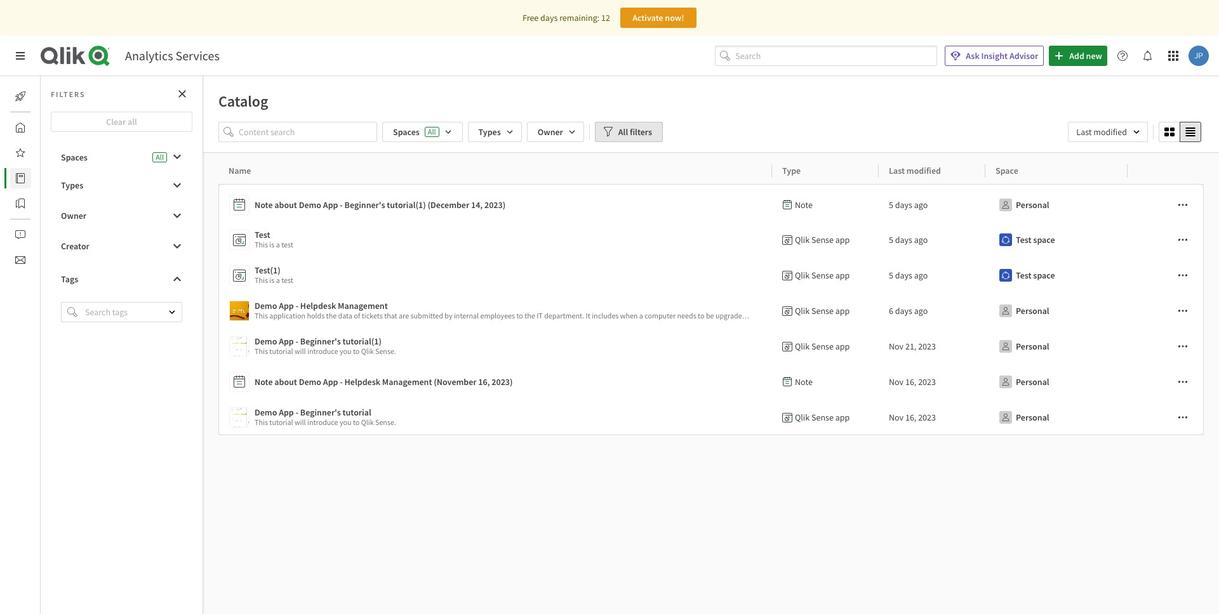 Task type: locate. For each thing, give the bounding box(es) containing it.
1 test space from the top
[[1016, 234, 1055, 246]]

demo app - helpdesk management
[[255, 300, 388, 312]]

0 vertical spatial types button
[[468, 122, 522, 142]]

0 horizontal spatial spaces
[[61, 152, 88, 163]]

2 vertical spatial nov
[[889, 412, 904, 424]]

is for test(1)
[[269, 276, 275, 285]]

1 2023 from the top
[[918, 341, 936, 352]]

modified
[[1094, 126, 1127, 138], [907, 165, 941, 177]]

3 5 days ago cell from the top
[[879, 258, 986, 293]]

test space button
[[996, 230, 1058, 250], [996, 265, 1058, 286]]

6 days ago
[[889, 305, 928, 317]]

2 app from the top
[[836, 270, 850, 281]]

note
[[255, 199, 273, 211], [795, 199, 813, 211], [255, 377, 273, 388], [795, 377, 813, 388]]

introduce inside 'demo app - beginner's tutorial this tutorial will introduce you to qlik sense.'
[[307, 418, 338, 427]]

1 vertical spatial last
[[889, 165, 905, 177]]

0 vertical spatial note cell
[[772, 184, 879, 222]]

more actions image for nov 16, 2023
[[1178, 413, 1188, 423]]

5 for test
[[889, 234, 893, 246]]

to up note about demo app - helpdesk management (november 16, 2023)
[[353, 347, 360, 356]]

3 qlik sense app cell from the top
[[772, 293, 879, 329]]

2 ago from the top
[[914, 234, 928, 246]]

5 more actions image from the top
[[1178, 413, 1188, 423]]

cell
[[1128, 184, 1204, 222], [1128, 222, 1204, 258], [1128, 258, 1204, 293], [1128, 293, 1204, 329], [1128, 329, 1204, 365], [1128, 365, 1204, 400], [1128, 400, 1204, 436]]

alerts
[[41, 229, 62, 241]]

0 vertical spatial last
[[1077, 126, 1092, 138]]

1 this from the top
[[255, 240, 268, 250]]

demo app - beginner's tutorial(1) this tutorial will introduce you to qlik sense.
[[255, 336, 396, 356]]

1 horizontal spatial last
[[1077, 126, 1092, 138]]

1 vertical spatial owner button
[[51, 206, 192, 226]]

1 horizontal spatial last modified
[[1077, 126, 1127, 138]]

introduce inside 'demo app - beginner's tutorial(1) this tutorial will introduce you to qlik sense.'
[[307, 347, 338, 356]]

activate now! link
[[620, 8, 697, 28]]

0 horizontal spatial last modified
[[889, 165, 941, 177]]

test inside test(1) this is a test
[[281, 276, 293, 285]]

tutorial(1) inside button
[[387, 199, 426, 211]]

types
[[478, 126, 501, 138], [61, 180, 83, 191]]

1 personal button from the top
[[996, 195, 1052, 215]]

0 vertical spatial types
[[478, 126, 501, 138]]

all
[[618, 126, 628, 138], [428, 127, 436, 137], [156, 152, 164, 162]]

1 5 days ago button from the top
[[889, 230, 928, 250]]

5 for test(1)
[[889, 270, 893, 281]]

qlik sense app for test(1)
[[795, 270, 850, 281]]

2 vertical spatial 2023
[[918, 412, 936, 424]]

14,
[[471, 199, 483, 211]]

2 is from the top
[[269, 276, 275, 285]]

sense for demo app - beginner's tutorial(1)
[[812, 341, 834, 352]]

2 nov 16, 2023 from the top
[[889, 412, 936, 424]]

1 test space button from the top
[[996, 230, 1058, 250]]

0 vertical spatial owner
[[538, 126, 563, 138]]

5 days ago
[[889, 199, 928, 211], [889, 234, 928, 246], [889, 270, 928, 281]]

demo inside 'demo app - beginner's tutorial(1) this tutorial will introduce you to qlik sense.'
[[255, 336, 277, 347]]

introduce
[[307, 347, 338, 356], [307, 418, 338, 427]]

helpdesk up 'demo app - beginner's tutorial(1) this tutorial will introduce you to qlik sense.'
[[300, 300, 336, 312]]

this inside test(1) this is a test
[[255, 276, 268, 285]]

0 horizontal spatial owner
[[61, 210, 86, 222]]

1 vertical spatial space
[[1033, 270, 1055, 281]]

0 vertical spatial spaces
[[393, 126, 420, 138]]

0 vertical spatial helpdesk
[[300, 300, 336, 312]]

sense
[[812, 234, 834, 246], [812, 270, 834, 281], [812, 305, 834, 317], [812, 341, 834, 352], [812, 412, 834, 424]]

1 qlik sense app cell from the top
[[772, 222, 879, 258]]

1 nov 16, 2023 cell from the top
[[879, 365, 986, 400]]

1 app from the top
[[836, 234, 850, 246]]

activate now!
[[633, 12, 684, 23]]

nov 16, 2023 for 'nov 16, 2023' cell for note
[[889, 377, 936, 388]]

1 vertical spatial introduce
[[307, 418, 338, 427]]

3 app from the top
[[836, 305, 850, 317]]

0 vertical spatial 2023)
[[485, 199, 506, 211]]

1 vertical spatial test
[[281, 276, 293, 285]]

demo inside 'demo app - beginner's tutorial this tutorial will introduce you to qlik sense.'
[[255, 407, 277, 418]]

helpdesk
[[300, 300, 336, 312], [345, 377, 380, 388]]

last modified
[[1077, 126, 1127, 138], [889, 165, 941, 177]]

test up test(1) this is a test
[[281, 240, 293, 250]]

2 introduce from the top
[[307, 418, 338, 427]]

app for demo app - helpdesk management
[[836, 305, 850, 317]]

1 is from the top
[[269, 240, 275, 250]]

1 vertical spatial note cell
[[772, 365, 879, 400]]

6 days ago button
[[889, 301, 928, 321]]

0 vertical spatial you
[[340, 347, 351, 356]]

app inside button
[[279, 300, 294, 312]]

test inside test this is a test
[[255, 229, 270, 241]]

you inside 'demo app - beginner's tutorial(1) this tutorial will introduce you to qlik sense.'
[[340, 347, 351, 356]]

1 horizontal spatial types
[[478, 126, 501, 138]]

sense. inside 'demo app - beginner's tutorial this tutorial will introduce you to qlik sense.'
[[375, 418, 396, 427]]

days for demo app - helpdesk management
[[895, 305, 913, 317]]

2 personal from the top
[[1016, 305, 1049, 317]]

owner button
[[527, 122, 584, 142], [51, 206, 192, 226]]

demo for demo app - beginner's tutorial(1) this tutorial will introduce you to qlik sense.
[[255, 336, 277, 347]]

2 5 from the top
[[889, 234, 893, 246]]

nov 16, 2023 cell
[[879, 365, 986, 400], [879, 400, 986, 436]]

test space cell
[[986, 222, 1128, 258], [986, 258, 1128, 293]]

3 sense from the top
[[812, 305, 834, 317]]

note cell
[[772, 184, 879, 222], [772, 365, 879, 400]]

about up test this is a test
[[275, 199, 297, 211]]

you
[[340, 347, 351, 356], [340, 418, 351, 427]]

1 vertical spatial about
[[275, 377, 297, 388]]

1 vertical spatial you
[[340, 418, 351, 427]]

2 personal cell from the top
[[986, 293, 1128, 329]]

sense. down note about demo app - helpdesk management (november 16, 2023)
[[375, 418, 396, 427]]

5 days ago cell
[[879, 184, 986, 222], [879, 222, 986, 258], [879, 258, 986, 293]]

demo inside button
[[255, 300, 277, 312]]

0 vertical spatial is
[[269, 240, 275, 250]]

a inside test this is a test
[[276, 240, 280, 250]]

qlik sense app image inside demo app - helpdesk management button
[[230, 302, 249, 321]]

1 vertical spatial helpdesk
[[345, 377, 380, 388]]

about for note about demo app - beginner's tutorial(1) (december 14, 2023)
[[275, 199, 297, 211]]

app for demo app - beginner's tutorial
[[836, 412, 850, 424]]

tutorial(1)
[[387, 199, 426, 211], [343, 336, 382, 347]]

space for test
[[1033, 234, 1055, 246]]

1 will from the top
[[295, 347, 306, 356]]

qlik sense app cell for demo app - beginner's tutorial
[[772, 400, 879, 436]]

insight
[[981, 50, 1008, 62]]

this inside test this is a test
[[255, 240, 268, 250]]

1 vertical spatial last modified
[[889, 165, 941, 177]]

app
[[836, 234, 850, 246], [836, 270, 850, 281], [836, 305, 850, 317], [836, 341, 850, 352], [836, 412, 850, 424]]

2 cell from the top
[[1128, 222, 1204, 258]]

1 vertical spatial beginner's
[[300, 336, 341, 347]]

2023
[[918, 341, 936, 352], [918, 377, 936, 388], [918, 412, 936, 424]]

0 vertical spatial nov 16, 2023
[[889, 377, 936, 388]]

nov
[[889, 341, 904, 352], [889, 377, 904, 388], [889, 412, 904, 424]]

2 2023 from the top
[[918, 377, 936, 388]]

will inside 'demo app - beginner's tutorial(1) this tutorial will introduce you to qlik sense.'
[[295, 347, 306, 356]]

open sidebar menu image
[[15, 51, 25, 61]]

beginner's
[[345, 199, 385, 211], [300, 336, 341, 347], [300, 407, 341, 418]]

note about demo app - beginner's tutorial(1) (december 14, 2023)
[[255, 199, 506, 211]]

2023 for demo app - beginner's tutorial(1)
[[918, 341, 936, 352]]

1 vertical spatial 2023
[[918, 377, 936, 388]]

tutorial inside 'demo app - beginner's tutorial(1) this tutorial will introduce you to qlik sense.'
[[269, 347, 293, 356]]

1 nov 16, 2023 from the top
[[889, 377, 936, 388]]

1 vertical spatial nov
[[889, 377, 904, 388]]

2 horizontal spatial all
[[618, 126, 628, 138]]

3 5 days ago from the top
[[889, 270, 928, 281]]

- for tutorial(1)
[[296, 336, 298, 347]]

(december
[[428, 199, 469, 211]]

3 personal from the top
[[1016, 341, 1049, 352]]

3 cell from the top
[[1128, 258, 1204, 293]]

beginner's for tutorial
[[300, 407, 341, 418]]

creator
[[61, 241, 89, 252]]

test space button for test
[[996, 230, 1058, 250]]

0 horizontal spatial owner button
[[51, 206, 192, 226]]

test space for test
[[1016, 234, 1055, 246]]

you up note about demo app - helpdesk management (november 16, 2023)
[[340, 347, 351, 356]]

navigation pane element
[[0, 81, 69, 276]]

last modified inside field
[[1077, 126, 1127, 138]]

0 vertical spatial will
[[295, 347, 306, 356]]

1 vertical spatial management
[[382, 377, 432, 388]]

0 vertical spatial last modified
[[1077, 126, 1127, 138]]

2023) inside note about demo app - beginner's tutorial(1) (december 14, 2023) button
[[485, 199, 506, 211]]

about for note about demo app - helpdesk management (november 16, 2023)
[[275, 377, 297, 388]]

3 this from the top
[[255, 347, 268, 356]]

2 a from the top
[[276, 276, 280, 285]]

test
[[281, 240, 293, 250], [281, 276, 293, 285]]

sense. inside 'demo app - beginner's tutorial(1) this tutorial will introduce you to qlik sense.'
[[375, 347, 396, 356]]

test space
[[1016, 234, 1055, 246], [1016, 270, 1055, 281]]

0 vertical spatial sense.
[[375, 347, 396, 356]]

is down test this is a test
[[269, 276, 275, 285]]

2023) right (november
[[492, 377, 513, 388]]

3 nov from the top
[[889, 412, 904, 424]]

0 horizontal spatial modified
[[907, 165, 941, 177]]

0 vertical spatial 2023
[[918, 341, 936, 352]]

days
[[540, 12, 558, 23], [895, 199, 913, 211], [895, 234, 913, 246], [895, 270, 913, 281], [895, 305, 913, 317]]

personal button for nov 21, 2023
[[996, 337, 1052, 357]]

is for test
[[269, 240, 275, 250]]

2 space from the top
[[1033, 270, 1055, 281]]

qlik for demo app - beginner's tutorial
[[795, 412, 810, 424]]

7 cell from the top
[[1128, 400, 1204, 436]]

0 vertical spatial space
[[1033, 234, 1055, 246]]

0 vertical spatial test
[[281, 240, 293, 250]]

-
[[340, 199, 343, 211], [296, 300, 298, 312], [296, 336, 298, 347], [340, 377, 343, 388], [296, 407, 298, 418]]

qlik sense app
[[795, 234, 850, 246], [795, 270, 850, 281], [795, 305, 850, 317], [795, 341, 850, 352], [795, 412, 850, 424]]

filters region
[[203, 119, 1219, 152]]

free
[[523, 12, 539, 23]]

personal cell
[[986, 184, 1128, 222], [986, 293, 1128, 329], [986, 329, 1128, 365], [986, 365, 1128, 400], [986, 400, 1128, 436]]

beginner's for tutorial(1)
[[300, 336, 341, 347]]

management left (november
[[382, 377, 432, 388]]

note about demo app - helpdesk management (november 16, 2023)
[[255, 377, 513, 388]]

more actions image for nov 21, 2023
[[1178, 342, 1188, 352]]

0 vertical spatial 5 days ago
[[889, 199, 928, 211]]

management up 'demo app - beginner's tutorial(1) this tutorial will introduce you to qlik sense.'
[[338, 300, 388, 312]]

filters
[[630, 126, 652, 138]]

2 you from the top
[[340, 418, 351, 427]]

1 qlik sense app image from the top
[[230, 302, 249, 321]]

ago for test
[[914, 234, 928, 246]]

types button
[[468, 122, 522, 142], [51, 175, 192, 196]]

beginner's inside 'demo app - beginner's tutorial(1) this tutorial will introduce you to qlik sense.'
[[300, 336, 341, 347]]

is up the test(1)
[[269, 240, 275, 250]]

owner
[[538, 126, 563, 138], [61, 210, 86, 222]]

this inside 'demo app - beginner's tutorial this tutorial will introduce you to qlik sense.'
[[255, 418, 268, 427]]

1 horizontal spatial owner
[[538, 126, 563, 138]]

tutorial(1) up note about demo app - helpdesk management (november 16, 2023)
[[343, 336, 382, 347]]

2 test from the top
[[281, 276, 293, 285]]

1 vertical spatial test space
[[1016, 270, 1055, 281]]

2 about from the top
[[275, 377, 297, 388]]

2 qlik sense app from the top
[[795, 270, 850, 281]]

0 vertical spatial tutorial(1)
[[387, 199, 426, 211]]

1 horizontal spatial owner button
[[527, 122, 584, 142]]

5 personal button from the top
[[996, 408, 1052, 428]]

1 test from the top
[[281, 240, 293, 250]]

app
[[323, 199, 338, 211], [279, 300, 294, 312], [279, 336, 294, 347], [323, 377, 338, 388], [279, 407, 294, 418]]

1 horizontal spatial catalog
[[218, 91, 268, 111]]

(november
[[434, 377, 477, 388]]

0 vertical spatial test space button
[[996, 230, 1058, 250]]

test
[[255, 229, 270, 241], [1016, 234, 1032, 246], [1016, 270, 1032, 281]]

qlik sense app image for demo app - beginner's tutorial
[[230, 408, 249, 427]]

qlik inside 'demo app - beginner's tutorial(1) this tutorial will introduce you to qlik sense.'
[[361, 347, 374, 356]]

4 sense from the top
[[812, 341, 834, 352]]

management
[[338, 300, 388, 312], [382, 377, 432, 388]]

2 to from the top
[[353, 418, 360, 427]]

1 vertical spatial owner
[[61, 210, 86, 222]]

demo for demo app - helpdesk management
[[255, 300, 277, 312]]

tutorial(1) inside 'demo app - beginner's tutorial(1) this tutorial will introduce you to qlik sense.'
[[343, 336, 382, 347]]

4 qlik sense app from the top
[[795, 341, 850, 352]]

2023) right 14,
[[485, 199, 506, 211]]

beginner's inside button
[[345, 199, 385, 211]]

0 horizontal spatial types button
[[51, 175, 192, 196]]

1 horizontal spatial types button
[[468, 122, 522, 142]]

2 sense from the top
[[812, 270, 834, 281]]

1 sense. from the top
[[375, 347, 396, 356]]

test space for test(1)
[[1016, 270, 1055, 281]]

test inside test this is a test
[[281, 240, 293, 250]]

2 vertical spatial 5
[[889, 270, 893, 281]]

- for management
[[296, 300, 298, 312]]

app for demo app - beginner's tutorial(1) this tutorial will introduce you to qlik sense.
[[279, 336, 294, 347]]

3 qlik sense app from the top
[[795, 305, 850, 317]]

3 ago from the top
[[914, 270, 928, 281]]

more actions image
[[1178, 271, 1188, 281], [1178, 306, 1188, 316]]

0 horizontal spatial catalog
[[41, 173, 69, 184]]

now!
[[665, 12, 684, 23]]

0 vertical spatial a
[[276, 240, 280, 250]]

1 to from the top
[[353, 347, 360, 356]]

owner for the top owner dropdown button
[[538, 126, 563, 138]]

- for tutorial
[[296, 407, 298, 418]]

demo
[[299, 199, 321, 211], [255, 300, 277, 312], [255, 336, 277, 347], [299, 377, 321, 388], [255, 407, 277, 418]]

1 vertical spatial is
[[269, 276, 275, 285]]

qlik for test(1)
[[795, 270, 810, 281]]

2 more actions image from the top
[[1178, 235, 1188, 245]]

name
[[229, 165, 251, 177]]

ago inside button
[[914, 305, 928, 317]]

spaces
[[393, 126, 420, 138], [61, 152, 88, 163]]

- inside 'demo app - beginner's tutorial(1) this tutorial will introduce you to qlik sense.'
[[296, 336, 298, 347]]

will
[[295, 347, 306, 356], [295, 418, 306, 427]]

free days remaining: 12
[[523, 12, 610, 23]]

2 test space from the top
[[1016, 270, 1055, 281]]

0 vertical spatial about
[[275, 199, 297, 211]]

personal
[[1016, 199, 1049, 211], [1016, 305, 1049, 317], [1016, 341, 1049, 352], [1016, 377, 1049, 388], [1016, 412, 1049, 424]]

5 cell from the top
[[1128, 329, 1204, 365]]

2 qlik sense app image from the top
[[230, 408, 249, 427]]

5 app from the top
[[836, 412, 850, 424]]

owner inside 'filters' 'region'
[[538, 126, 563, 138]]

analytics services element
[[125, 48, 220, 64]]

1 vertical spatial 5
[[889, 234, 893, 246]]

test this is a test
[[255, 229, 293, 250]]

demo app - helpdesk management button
[[229, 298, 767, 324]]

nov 21, 2023
[[889, 341, 936, 352]]

1 qlik sense app from the top
[[795, 234, 850, 246]]

2 5 days ago cell from the top
[[879, 222, 986, 258]]

more actions image
[[1178, 200, 1188, 210], [1178, 235, 1188, 245], [1178, 342, 1188, 352], [1178, 377, 1188, 387], [1178, 413, 1188, 423]]

1 vertical spatial to
[[353, 418, 360, 427]]

to inside 'demo app - beginner's tutorial(1) this tutorial will introduce you to qlik sense.'
[[353, 347, 360, 356]]

1 vertical spatial will
[[295, 418, 306, 427]]

2 personal button from the top
[[996, 301, 1052, 321]]

types inside 'filters' 'region'
[[478, 126, 501, 138]]

3 more actions image from the top
[[1178, 342, 1188, 352]]

a inside test(1) this is a test
[[276, 276, 280, 285]]

tutorial(1) left (december
[[387, 199, 426, 211]]

2 5 days ago button from the top
[[889, 265, 928, 286]]

will inside 'demo app - beginner's tutorial this tutorial will introduce you to qlik sense.'
[[295, 418, 306, 427]]

- inside button
[[296, 300, 298, 312]]

0 vertical spatial 5 days ago button
[[889, 230, 928, 250]]

qlik sense app cell for test(1)
[[772, 258, 879, 293]]

new
[[1086, 50, 1102, 62]]

note cell for 5 days ago
[[772, 184, 879, 222]]

last
[[1077, 126, 1092, 138], [889, 165, 905, 177]]

21,
[[905, 341, 917, 352]]

1 vertical spatial types button
[[51, 175, 192, 196]]

Search text field
[[736, 46, 937, 66]]

4 app from the top
[[836, 341, 850, 352]]

personal button for nov 16, 2023
[[996, 408, 1052, 428]]

2 vertical spatial 5 days ago
[[889, 270, 928, 281]]

1 nov from the top
[[889, 341, 904, 352]]

a
[[276, 240, 280, 250], [276, 276, 280, 285]]

app inside 'demo app - beginner's tutorial(1) this tutorial will introduce you to qlik sense.'
[[279, 336, 294, 347]]

2 this from the top
[[255, 276, 268, 285]]

about up 'demo app - beginner's tutorial this tutorial will introduce you to qlik sense.'
[[275, 377, 297, 388]]

1 introduce from the top
[[307, 347, 338, 356]]

6
[[889, 305, 893, 317]]

to down note about demo app - helpdesk management (november 16, 2023)
[[353, 418, 360, 427]]

16, for 'nov 16, 2023' cell for note
[[905, 377, 917, 388]]

1 horizontal spatial spaces
[[393, 126, 420, 138]]

2 vertical spatial beginner's
[[300, 407, 341, 418]]

3 5 from the top
[[889, 270, 893, 281]]

0 horizontal spatial types
[[61, 180, 83, 191]]

5 days ago cell for test(1)
[[879, 258, 986, 293]]

tutorial
[[269, 347, 293, 356], [343, 407, 371, 418], [269, 418, 293, 427]]

nov 21, 2023 cell
[[879, 329, 986, 365]]

16,
[[478, 377, 490, 388], [905, 377, 917, 388], [905, 412, 917, 424]]

note about demo app - helpdesk management (november 16, 2023) button
[[229, 370, 767, 395]]

5 qlik sense app from the top
[[795, 412, 850, 424]]

app inside 'demo app - beginner's tutorial this tutorial will introduce you to qlik sense.'
[[279, 407, 294, 418]]

3 personal button from the top
[[996, 337, 1052, 357]]

1 vertical spatial spaces
[[61, 152, 88, 163]]

3 2023 from the top
[[918, 412, 936, 424]]

- inside 'demo app - beginner's tutorial this tutorial will introduce you to qlik sense.'
[[296, 407, 298, 418]]

2 5 days ago from the top
[[889, 234, 928, 246]]

sense.
[[375, 347, 396, 356], [375, 418, 396, 427]]

1 horizontal spatial helpdesk
[[345, 377, 380, 388]]

0 vertical spatial management
[[338, 300, 388, 312]]

1 you from the top
[[340, 347, 351, 356]]

4 ago from the top
[[914, 305, 928, 317]]

1 vertical spatial more actions image
[[1178, 306, 1188, 316]]

2 note cell from the top
[[772, 365, 879, 400]]

qlik for test
[[795, 234, 810, 246]]

tags button
[[51, 269, 192, 290]]

qlik
[[795, 234, 810, 246], [795, 270, 810, 281], [795, 305, 810, 317], [795, 341, 810, 352], [361, 347, 374, 356], [795, 412, 810, 424], [361, 418, 374, 427]]

helpdesk inside button
[[300, 300, 336, 312]]

personal button
[[996, 195, 1052, 215], [996, 301, 1052, 321], [996, 337, 1052, 357], [996, 372, 1052, 392], [996, 408, 1052, 428]]

4 this from the top
[[255, 418, 268, 427]]

to inside 'demo app - beginner's tutorial this tutorial will introduce you to qlik sense.'
[[353, 418, 360, 427]]

days inside button
[[895, 305, 913, 317]]

1 space from the top
[[1033, 234, 1055, 246]]

qlik sense app image
[[230, 302, 249, 321], [230, 408, 249, 427]]

this
[[255, 240, 268, 250], [255, 276, 268, 285], [255, 347, 268, 356], [255, 418, 268, 427]]

you inside 'demo app - beginner's tutorial this tutorial will introduce you to qlik sense.'
[[340, 418, 351, 427]]

1 horizontal spatial modified
[[1094, 126, 1127, 138]]

0 vertical spatial modified
[[1094, 126, 1127, 138]]

all inside 'dropdown button'
[[618, 126, 628, 138]]

4 qlik sense app cell from the top
[[772, 329, 879, 365]]

0 vertical spatial test space
[[1016, 234, 1055, 246]]

1 a from the top
[[276, 240, 280, 250]]

activate
[[633, 12, 663, 23]]

1 horizontal spatial tutorial(1)
[[387, 199, 426, 211]]

owner for left owner dropdown button
[[61, 210, 86, 222]]

beginner's inside 'demo app - beginner's tutorial this tutorial will introduce you to qlik sense.'
[[300, 407, 341, 418]]

0 vertical spatial more actions image
[[1178, 271, 1188, 281]]

16, inside button
[[905, 412, 917, 424]]

3 personal cell from the top
[[986, 329, 1128, 365]]

0 horizontal spatial helpdesk
[[300, 300, 336, 312]]

is
[[269, 240, 275, 250], [269, 276, 275, 285]]

test right the test(1)
[[281, 276, 293, 285]]

16, for nov 16, 2023 button
[[905, 412, 917, 424]]

cell for test
[[1128, 222, 1204, 258]]

nov 16, 2023
[[889, 377, 936, 388], [889, 412, 936, 424]]

2023)
[[485, 199, 506, 211], [492, 377, 513, 388]]

ago
[[914, 199, 928, 211], [914, 234, 928, 246], [914, 270, 928, 281], [914, 305, 928, 317]]

tutorial for demo app - beginner's tutorial(1)
[[269, 347, 293, 356]]

personal for 6 days ago
[[1016, 305, 1049, 317]]

sense. for demo app - beginner's tutorial(1)
[[375, 347, 396, 356]]

qlik sense app image for demo app - helpdesk management
[[230, 302, 249, 321]]

management inside button
[[338, 300, 388, 312]]

0 horizontal spatial last
[[889, 165, 905, 177]]

qlik sense app cell for demo app - beginner's tutorial(1)
[[772, 329, 879, 365]]

0 vertical spatial nov
[[889, 341, 904, 352]]

0 vertical spatial qlik sense app image
[[230, 302, 249, 321]]

to for tutorial
[[353, 418, 360, 427]]

catalog
[[218, 91, 268, 111], [41, 173, 69, 184]]

1 sense from the top
[[812, 234, 834, 246]]

4 personal button from the top
[[996, 372, 1052, 392]]

sense. up note about demo app - helpdesk management (november 16, 2023)
[[375, 347, 396, 356]]

2023 for demo app - beginner's tutorial
[[918, 412, 936, 424]]

2 nov 16, 2023 cell from the top
[[879, 400, 986, 436]]

0 vertical spatial introduce
[[307, 347, 338, 356]]

1 about from the top
[[275, 199, 297, 211]]

ask insight advisor button
[[945, 46, 1044, 66]]

helpdesk up 'demo app - beginner's tutorial this tutorial will introduce you to qlik sense.'
[[345, 377, 380, 388]]

a up the test(1)
[[276, 240, 280, 250]]

james peterson image
[[1189, 46, 1209, 66]]

is inside test(1) this is a test
[[269, 276, 275, 285]]

1 vertical spatial sense.
[[375, 418, 396, 427]]

0 vertical spatial beginner's
[[345, 199, 385, 211]]

you for tutorial(1)
[[340, 347, 351, 356]]

2 qlik sense app cell from the top
[[772, 258, 879, 293]]

more actions image for personal
[[1178, 306, 1188, 316]]

more actions image for 5 days ago
[[1178, 235, 1188, 245]]

1 more actions image from the top
[[1178, 271, 1188, 281]]

2 more actions image from the top
[[1178, 306, 1188, 316]]

1 vertical spatial a
[[276, 276, 280, 285]]

1 vertical spatial test space button
[[996, 265, 1058, 286]]

a for test(1)
[[276, 276, 280, 285]]

is inside test this is a test
[[269, 240, 275, 250]]

4 cell from the top
[[1128, 293, 1204, 329]]

0 vertical spatial to
[[353, 347, 360, 356]]

2023) inside the note about demo app - helpdesk management (november 16, 2023) button
[[492, 377, 513, 388]]

2 test space button from the top
[[996, 265, 1058, 286]]

favorites image
[[15, 148, 25, 158]]

1 vertical spatial 5 days ago button
[[889, 265, 928, 286]]

5 personal cell from the top
[[986, 400, 1128, 436]]

1 vertical spatial 2023)
[[492, 377, 513, 388]]

1 vertical spatial nov 16, 2023
[[889, 412, 936, 424]]

5 qlik sense app cell from the top
[[772, 400, 879, 436]]

1 vertical spatial 5 days ago
[[889, 234, 928, 246]]

space
[[1033, 234, 1055, 246], [1033, 270, 1055, 281]]

1 vertical spatial tutorial(1)
[[343, 336, 382, 347]]

to
[[353, 347, 360, 356], [353, 418, 360, 427]]

collections image
[[15, 199, 25, 209]]

4 personal cell from the top
[[986, 365, 1128, 400]]

1 personal from the top
[[1016, 199, 1049, 211]]

you down note about demo app - helpdesk management (november 16, 2023)
[[340, 418, 351, 427]]

qlik for demo app - beginner's tutorial(1)
[[795, 341, 810, 352]]

test for test
[[1016, 234, 1032, 246]]

qlik sense app cell
[[772, 222, 879, 258], [772, 258, 879, 293], [772, 293, 879, 329], [772, 329, 879, 365], [772, 400, 879, 436]]

space for test(1)
[[1033, 270, 1055, 281]]

0 vertical spatial 5
[[889, 199, 893, 211]]

1 vertical spatial qlik sense app image
[[230, 408, 249, 427]]

test space button for test(1)
[[996, 265, 1058, 286]]

a down test this is a test
[[276, 276, 280, 285]]

1 vertical spatial catalog
[[41, 173, 69, 184]]

0 horizontal spatial tutorial(1)
[[343, 336, 382, 347]]



Task type: describe. For each thing, give the bounding box(es) containing it.
nov 16, 2023 button
[[889, 408, 936, 428]]

management inside button
[[382, 377, 432, 388]]

4 personal from the top
[[1016, 377, 1049, 388]]

remaining:
[[560, 12, 600, 23]]

alerts link
[[10, 225, 62, 245]]

app for demo app - beginner's tutorial this tutorial will introduce you to qlik sense.
[[279, 407, 294, 418]]

sense for test(1)
[[812, 270, 834, 281]]

Search tags text field
[[83, 302, 157, 323]]

5 days ago cell for test
[[879, 222, 986, 258]]

Last modified field
[[1068, 122, 1148, 142]]

nov 16, 2023 cell for note
[[879, 365, 986, 400]]

demo app - beginner's tutorial this tutorial will introduce you to qlik sense.
[[255, 407, 396, 427]]

app for demo app - beginner's tutorial(1)
[[836, 341, 850, 352]]

tutorial for demo app - beginner's tutorial
[[269, 418, 293, 427]]

tags
[[61, 274, 78, 285]]

ago for demo app - helpdesk management
[[914, 305, 928, 317]]

last inside last modified field
[[1077, 126, 1092, 138]]

home image
[[15, 123, 25, 133]]

type
[[782, 165, 801, 177]]

switch view group
[[1159, 122, 1201, 142]]

qlik sense app for test
[[795, 234, 850, 246]]

1 more actions image from the top
[[1178, 200, 1188, 210]]

5 days ago button for test
[[889, 230, 928, 250]]

sense for demo app - helpdesk management
[[812, 305, 834, 317]]

5 days ago button for test(1)
[[889, 265, 928, 286]]

2 nov from the top
[[889, 377, 904, 388]]

analytics
[[125, 48, 173, 64]]

6 cell from the top
[[1128, 365, 1204, 400]]

sense. for demo app - beginner's tutorial
[[375, 418, 396, 427]]

search tags element
[[67, 307, 77, 318]]

days for test
[[895, 234, 913, 246]]

nov for tutorial(1)
[[889, 341, 904, 352]]

app for demo app - helpdesk management
[[279, 300, 294, 312]]

subscriptions image
[[15, 255, 25, 265]]

cell for test(1)
[[1128, 258, 1204, 293]]

catalog inside catalog link
[[41, 173, 69, 184]]

home link
[[10, 117, 63, 138]]

1 ago from the top
[[914, 199, 928, 211]]

ask insight advisor
[[966, 50, 1038, 62]]

cell for demo app - beginner's tutorial(1)
[[1128, 329, 1204, 365]]

catalog link
[[10, 168, 69, 189]]

ask
[[966, 50, 980, 62]]

personal cell for 6 days ago
[[986, 293, 1128, 329]]

note cell for nov 16, 2023
[[772, 365, 879, 400]]

add new button
[[1049, 46, 1107, 66]]

analytics services
[[125, 48, 220, 64]]

all filters button
[[595, 122, 663, 142]]

services
[[176, 48, 220, 64]]

catalog image
[[15, 173, 25, 184]]

creator button
[[51, 236, 192, 257]]

nov 21, 2023 button
[[889, 337, 936, 357]]

6 days ago cell
[[879, 293, 986, 329]]

add new
[[1069, 50, 1102, 62]]

12
[[601, 12, 610, 23]]

space
[[996, 165, 1018, 177]]

test space cell for test
[[986, 222, 1128, 258]]

5 days ago for test
[[889, 234, 928, 246]]

personal for nov 21, 2023
[[1016, 341, 1049, 352]]

to for tutorial(1)
[[353, 347, 360, 356]]

search tags image
[[67, 307, 77, 318]]

searchbar element
[[715, 46, 937, 66]]

modified inside field
[[1094, 126, 1127, 138]]

1 5 days ago cell from the top
[[879, 184, 986, 222]]

app for test(1)
[[836, 270, 850, 281]]

this inside 'demo app - beginner's tutorial(1) this tutorial will introduce you to qlik sense.'
[[255, 347, 268, 356]]

personal cell for nov 16, 2023
[[986, 400, 1128, 436]]

app for test
[[836, 234, 850, 246]]

more actions image for test space
[[1178, 271, 1188, 281]]

alerts image
[[15, 230, 25, 240]]

nov 16, 2023 cell for qlik sense app
[[879, 400, 986, 436]]

home
[[41, 122, 63, 133]]

test(1) this is a test
[[255, 265, 293, 285]]

1 personal cell from the top
[[986, 184, 1128, 222]]

qlik for demo app - helpdesk management
[[795, 305, 810, 317]]

introduce for tutorial
[[307, 418, 338, 427]]

qlik sense app for demo app - beginner's tutorial
[[795, 412, 850, 424]]

spaces inside 'filters' 'region'
[[393, 126, 420, 138]]

qlik sense app for demo app - beginner's tutorial(1)
[[795, 341, 850, 352]]

1 vertical spatial types
[[61, 180, 83, 191]]

4 more actions image from the top
[[1178, 377, 1188, 387]]

test(1)
[[255, 265, 281, 276]]

cell for demo app - beginner's tutorial
[[1128, 400, 1204, 436]]

cell for demo app - helpdesk management
[[1128, 293, 1204, 329]]

getting started image
[[15, 91, 25, 102]]

nov 16, 2023 for nov 16, 2023 button
[[889, 412, 936, 424]]

qlik inside 'demo app - beginner's tutorial this tutorial will introduce you to qlik sense.'
[[361, 418, 374, 427]]

open image
[[168, 309, 176, 316]]

you for tutorial
[[340, 418, 351, 427]]

2023) for note about demo app - helpdesk management (november 16, 2023)
[[492, 377, 513, 388]]

a for test
[[276, 240, 280, 250]]

0 vertical spatial catalog
[[218, 91, 268, 111]]

sense for demo app - beginner's tutorial
[[812, 412, 834, 424]]

1 cell from the top
[[1128, 184, 1204, 222]]

test space cell for test(1)
[[986, 258, 1128, 293]]

test for test(1)
[[281, 276, 293, 285]]

qlik sense app cell for test
[[772, 222, 879, 258]]

nov for tutorial
[[889, 412, 904, 424]]

test for test(1)
[[1016, 270, 1032, 281]]

ago for test(1)
[[914, 270, 928, 281]]

add
[[1069, 50, 1084, 62]]

qlik sense app image
[[230, 337, 249, 356]]

1 5 days ago from the top
[[889, 199, 928, 211]]

advisor
[[1010, 50, 1038, 62]]

personal button for 6 days ago
[[996, 301, 1052, 321]]

days for test(1)
[[895, 270, 913, 281]]

Content search text field
[[239, 122, 377, 142]]

0 vertical spatial owner button
[[527, 122, 584, 142]]

0 horizontal spatial all
[[156, 152, 164, 162]]

personal cell for nov 21, 2023
[[986, 329, 1128, 365]]

1 vertical spatial modified
[[907, 165, 941, 177]]

5 days ago for test(1)
[[889, 270, 928, 281]]

demo for demo app - beginner's tutorial this tutorial will introduce you to qlik sense.
[[255, 407, 277, 418]]

filters
[[51, 89, 85, 99]]

qlik sense app for demo app - helpdesk management
[[795, 305, 850, 317]]

1 5 from the top
[[889, 199, 893, 211]]

test for test
[[281, 240, 293, 250]]

qlik sense app cell for demo app - helpdesk management
[[772, 293, 879, 329]]

sense for test
[[812, 234, 834, 246]]

personal for nov 16, 2023
[[1016, 412, 1049, 424]]

introduce for tutorial(1)
[[307, 347, 338, 356]]

note about demo app - beginner's tutorial(1) (december 14, 2023) button
[[229, 192, 767, 218]]

all filters
[[618, 126, 652, 138]]

helpdesk inside button
[[345, 377, 380, 388]]

types button inside 'filters' 'region'
[[468, 122, 522, 142]]

16, inside button
[[478, 377, 490, 388]]

will for tutorial(1)
[[295, 347, 306, 356]]

1 horizontal spatial all
[[428, 127, 436, 137]]



Task type: vqa. For each thing, say whether or not it's contained in the screenshot.
axis:
no



